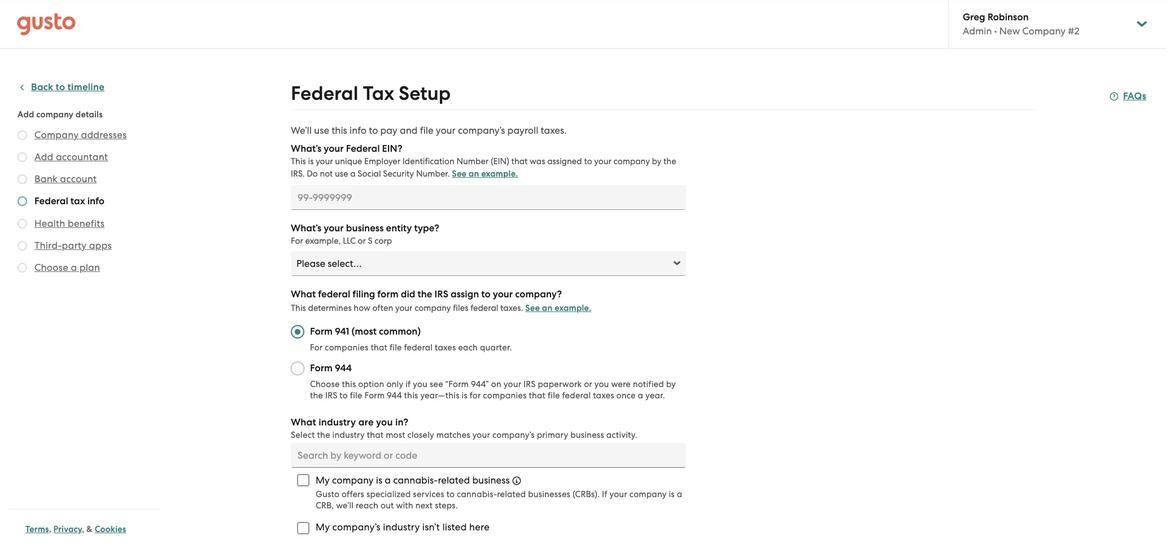 Task type: vqa. For each thing, say whether or not it's contained in the screenshot.
How do you want to view your report?
no



Task type: describe. For each thing, give the bounding box(es) containing it.
example,
[[305, 236, 341, 246]]

your inside what industry are you in? select the industry that most closely matches your company's primary business activity.
[[473, 430, 490, 441]]

(crbs).
[[573, 490, 600, 500]]

new
[[1000, 25, 1020, 37]]

each
[[458, 343, 478, 353]]

related inside gusto offers specialized services to cannabis-related businesses (crbs). if your company is a crb, we'll reach out with next steps.
[[497, 490, 526, 500]]

home image
[[17, 13, 76, 35]]

were
[[611, 380, 631, 390]]

or inside the form 944 choose this option only if you see "form 944" on your irs paperwork or you were notified by the irs to file form 944 this year—this is for companies that file federal taxes once a year.
[[584, 380, 592, 390]]

that inside the form 944 choose this option only if you see "form 944" on your irs paperwork or you were notified by the irs to file form 944 this year—this is for companies that file federal taxes once a year.
[[529, 391, 546, 401]]

(most
[[352, 326, 377, 338]]

identification
[[403, 156, 455, 167]]

941
[[335, 326, 349, 338]]

business inside "what's your business entity type? for example, llc or s corp"
[[346, 223, 384, 234]]

file inside form 941 (most common) for companies that file federal taxes each quarter.
[[390, 343, 402, 353]]

quarter.
[[480, 343, 512, 353]]

file down option
[[350, 391, 362, 401]]

check image for add
[[18, 152, 27, 162]]

2 check image from the top
[[18, 241, 27, 251]]

what's your business entity type? for example, llc or s corp
[[291, 223, 439, 246]]

1 vertical spatial 944
[[387, 391, 402, 401]]

type?
[[414, 223, 439, 234]]

by inside this is your unique employer identification number (ein) that was assigned to your company by the irs. do not use a social security number.
[[652, 156, 662, 167]]

2 horizontal spatial irs
[[524, 380, 536, 390]]

companies inside the form 944 choose this option only if you see "form 944" on your irs paperwork or you were notified by the irs to file form 944 this year—this is for companies that file federal taxes once a year.
[[483, 391, 527, 401]]

file down paperwork
[[548, 391, 560, 401]]

companies inside form 941 (most common) for companies that file federal taxes each quarter.
[[325, 343, 369, 353]]

"form
[[445, 380, 469, 390]]

year—this
[[420, 391, 460, 401]]

paperwork
[[538, 380, 582, 390]]

0 horizontal spatial related
[[438, 475, 470, 486]]

often
[[373, 303, 393, 313]]

federal inside the form 944 choose this option only if you see "form 944" on your irs paperwork or you were notified by the irs to file form 944 this year—this is for companies that file federal taxes once a year.
[[562, 391, 591, 401]]

0 vertical spatial see
[[452, 169, 467, 179]]

form for form 941 (most common)
[[310, 326, 333, 338]]

faqs
[[1123, 90, 1147, 102]]

timeline
[[68, 81, 104, 93]]

apps
[[89, 240, 112, 251]]

0 horizontal spatial an
[[469, 169, 479, 179]]

with
[[396, 501, 413, 511]]

to inside this is your unique employer identification number (ein) that was assigned to your company by the irs. do not use a social security number.
[[584, 156, 592, 167]]

assign
[[451, 289, 479, 300]]

company inside what federal filing form did the irs assign to your company? this determines how often your company files federal taxes. see an example.
[[415, 303, 451, 313]]

that inside what industry are you in? select the industry that most closely matches your company's primary business activity.
[[367, 430, 384, 441]]

what industry are you in? select the industry that most closely matches your company's primary business activity.
[[291, 417, 637, 441]]

see an example. button for what federal filing form did the irs assign to your company?
[[525, 302, 592, 315]]

payroll
[[508, 125, 538, 136]]

here
[[469, 522, 490, 533]]

see an example. button for what's your federal ein?
[[452, 167, 518, 181]]

third-party apps button
[[34, 239, 112, 252]]

terms link
[[25, 525, 49, 535]]

we'll
[[291, 125, 312, 136]]

addresses
[[81, 129, 127, 141]]

was
[[530, 156, 545, 167]]

determines
[[308, 303, 352, 313]]

cookies
[[95, 525, 126, 535]]

admin
[[963, 25, 992, 37]]

back to timeline button
[[18, 81, 104, 94]]

My company's industry isn't listed here checkbox
[[291, 516, 316, 541]]

llc
[[343, 236, 356, 246]]

health
[[34, 218, 65, 229]]

use inside this is your unique employer identification number (ein) that was assigned to your company by the irs. do not use a social security number.
[[335, 169, 348, 179]]

is inside the form 944 choose this option only if you see "form 944" on your irs paperwork or you were notified by the irs to file form 944 this year—this is for companies that file federal taxes once a year.
[[462, 391, 468, 401]]

federal tax setup
[[291, 82, 451, 105]]

activity.
[[606, 430, 637, 441]]

choose a plan button
[[34, 261, 100, 274]]

company inside this is your unique employer identification number (ein) that was assigned to your company by the irs. do not use a social security number.
[[614, 156, 650, 167]]

my company's industry isn't listed here
[[316, 522, 490, 533]]

cannabis- inside gusto offers specialized services to cannabis-related businesses (crbs). if your company is a crb, we'll reach out with next steps.
[[457, 490, 497, 500]]

federal for federal tax info
[[34, 195, 68, 207]]

we'll use this info to pay and file your company's payroll taxes.
[[291, 125, 567, 136]]

add company details
[[18, 110, 103, 120]]

#2
[[1068, 25, 1080, 37]]

my for my company is a cannabis-related business
[[316, 475, 330, 486]]

ein?
[[382, 143, 403, 155]]

company inside greg robinson admin • new company #2
[[1023, 25, 1066, 37]]

tax
[[71, 195, 85, 207]]

health benefits
[[34, 218, 105, 229]]

tax
[[363, 82, 394, 105]]

0 vertical spatial company's
[[458, 125, 505, 136]]

gusto
[[316, 490, 339, 500]]

robinson
[[988, 11, 1029, 23]]

business inside what industry are you in? select the industry that most closely matches your company's primary business activity.
[[571, 430, 604, 441]]

your down did
[[395, 303, 413, 313]]

1 horizontal spatial taxes.
[[541, 125, 567, 136]]

entity
[[386, 223, 412, 234]]

to inside gusto offers specialized services to cannabis-related businesses (crbs). if your company is a crb, we'll reach out with next steps.
[[447, 490, 455, 500]]

plan
[[79, 262, 100, 273]]

benefits
[[68, 218, 105, 229]]

terms
[[25, 525, 49, 535]]

2 horizontal spatial you
[[595, 380, 609, 390]]

businesses
[[528, 490, 570, 500]]

third-
[[34, 240, 62, 251]]

federal up determines
[[318, 289, 350, 300]]

to inside "button"
[[56, 81, 65, 93]]

your right assigned
[[594, 156, 612, 167]]

1 , from the left
[[49, 525, 51, 535]]

once
[[616, 391, 636, 401]]

your inside "what's your business entity type? for example, llc or s corp"
[[324, 223, 344, 234]]

did
[[401, 289, 415, 300]]

company's inside what industry are you in? select the industry that most closely matches your company's primary business activity.
[[492, 430, 535, 441]]

0 vertical spatial info
[[350, 125, 367, 136]]

(ein)
[[491, 156, 509, 167]]

see an example.
[[452, 169, 518, 179]]

federal tax info
[[34, 195, 104, 207]]

what federal filing form did the irs assign to your company? this determines how often your company files federal taxes. see an example.
[[291, 289, 592, 313]]

2 vertical spatial industry
[[383, 522, 420, 533]]

for inside "what's your business entity type? for example, llc or s corp"
[[291, 236, 303, 246]]

2 vertical spatial company's
[[332, 522, 381, 533]]

2 , from the left
[[82, 525, 84, 535]]

if
[[602, 490, 608, 500]]

company inside gusto offers specialized services to cannabis-related businesses (crbs). if your company is a crb, we'll reach out with next steps.
[[630, 490, 667, 500]]

out
[[381, 501, 394, 511]]

year.
[[646, 391, 665, 401]]

is inside gusto offers specialized services to cannabis-related businesses (crbs). if your company is a crb, we'll reach out with next steps.
[[669, 490, 675, 500]]

only
[[387, 380, 403, 390]]

how
[[354, 303, 370, 313]]

employer
[[364, 156, 401, 167]]

a inside this is your unique employer identification number (ein) that was assigned to your company by the irs. do not use a social security number.
[[350, 169, 356, 179]]

info inside list
[[87, 195, 104, 207]]

your inside gusto offers specialized services to cannabis-related businesses (crbs). if your company is a crb, we'll reach out with next steps.
[[610, 490, 627, 500]]

0 horizontal spatial use
[[314, 125, 329, 136]]

what for what industry are you in?
[[291, 417, 316, 429]]

party
[[62, 240, 87, 251]]

this inside this is your unique employer identification number (ein) that was assigned to your company by the irs. do not use a social security number.
[[291, 156, 306, 167]]

privacy
[[53, 525, 82, 535]]

add accountant button
[[34, 150, 108, 164]]

by inside the form 944 choose this option only if you see "form 944" on your irs paperwork or you were notified by the irs to file form 944 this year—this is for companies that file federal taxes once a year.
[[666, 380, 676, 390]]

add accountant
[[34, 151, 108, 163]]

What industry are you in? field
[[291, 443, 686, 468]]



Task type: locate. For each thing, give the bounding box(es) containing it.
companies down on at the bottom left
[[483, 391, 527, 401]]

0 horizontal spatial taxes
[[435, 343, 456, 353]]

what's up 'example,'
[[291, 223, 321, 234]]

0 vertical spatial choose
[[34, 262, 68, 273]]

cannabis- up the steps.
[[457, 490, 497, 500]]

1 what's from the top
[[291, 143, 321, 155]]

greg robinson admin • new company #2
[[963, 11, 1080, 37]]

or
[[358, 236, 366, 246], [584, 380, 592, 390]]

0 vertical spatial irs
[[435, 289, 448, 300]]

1 vertical spatial company's
[[492, 430, 535, 441]]

if
[[406, 380, 411, 390]]

isn't
[[422, 522, 440, 533]]

federal down common)
[[404, 343, 433, 353]]

0 vertical spatial industry
[[319, 417, 356, 429]]

1 my from the top
[[316, 475, 330, 486]]

1 vertical spatial cannabis-
[[457, 490, 497, 500]]

what's for what's your federal ein?
[[291, 143, 321, 155]]

what inside what federal filing form did the irs assign to your company? this determines how often your company files federal taxes. see an example.
[[291, 289, 316, 300]]

1 vertical spatial see an example. button
[[525, 302, 592, 315]]

federal right files
[[471, 303, 498, 313]]

federal for federal tax setup
[[291, 82, 358, 105]]

choose
[[34, 262, 68, 273], [310, 380, 340, 390]]

0 horizontal spatial see
[[452, 169, 467, 179]]

for
[[470, 391, 481, 401]]

1 horizontal spatial you
[[413, 380, 428, 390]]

0 vertical spatial federal
[[291, 82, 358, 105]]

944
[[335, 363, 352, 374], [387, 391, 402, 401]]

944 down "only"
[[387, 391, 402, 401]]

example. down company?
[[555, 303, 592, 313]]

industry down with
[[383, 522, 420, 533]]

federal down paperwork
[[562, 391, 591, 401]]

business up s
[[346, 223, 384, 234]]

3 check image from the top
[[18, 175, 27, 184]]

that down paperwork
[[529, 391, 546, 401]]

0 horizontal spatial business
[[346, 223, 384, 234]]

0 vertical spatial add
[[18, 110, 34, 120]]

0 vertical spatial check image
[[18, 197, 27, 206]]

related
[[438, 475, 470, 486], [497, 490, 526, 500]]

form inside form 941 (most common) for companies that file federal taxes each quarter.
[[310, 326, 333, 338]]

2 my from the top
[[316, 522, 330, 533]]

2 this from the top
[[291, 303, 306, 313]]

choose a plan
[[34, 262, 100, 273]]

related up the steps.
[[438, 475, 470, 486]]

this
[[291, 156, 306, 167], [291, 303, 306, 313]]

my down crb,
[[316, 522, 330, 533]]

1 vertical spatial for
[[310, 343, 323, 353]]

0 horizontal spatial ,
[[49, 525, 51, 535]]

company's up number
[[458, 125, 505, 136]]

your right if
[[610, 490, 627, 500]]

this inside what federal filing form did the irs assign to your company? this determines how often your company files federal taxes. see an example.
[[291, 303, 306, 313]]

944"
[[471, 380, 489, 390]]

back to timeline
[[31, 81, 104, 93]]

0 horizontal spatial by
[[652, 156, 662, 167]]

0 horizontal spatial you
[[376, 417, 393, 429]]

0 vertical spatial see an example. button
[[452, 167, 518, 181]]

business
[[346, 223, 384, 234], [571, 430, 604, 441], [472, 475, 510, 486]]

0 vertical spatial or
[[358, 236, 366, 246]]

use right we'll
[[314, 125, 329, 136]]

you right if
[[413, 380, 428, 390]]

not
[[320, 169, 333, 179]]

None checkbox
[[291, 468, 316, 493]]

your up unique
[[324, 143, 344, 155]]

choose left option
[[310, 380, 340, 390]]

0 vertical spatial an
[[469, 169, 479, 179]]

None radio
[[291, 325, 304, 339], [291, 362, 304, 376], [291, 325, 304, 339], [291, 362, 304, 376]]

1 vertical spatial info
[[87, 195, 104, 207]]

0 horizontal spatial irs
[[325, 391, 337, 401]]

industry left are
[[319, 417, 356, 429]]

1 vertical spatial check image
[[18, 241, 27, 251]]

example. down '(ein)' at left top
[[481, 169, 518, 179]]

5 check image from the top
[[18, 263, 27, 273]]

, left privacy 'link'
[[49, 525, 51, 535]]

industry
[[319, 417, 356, 429], [332, 430, 365, 441], [383, 522, 420, 533]]

choose down third-
[[34, 262, 68, 273]]

1 horizontal spatial see an example. button
[[525, 302, 592, 315]]

4 check image from the top
[[18, 219, 27, 229]]

see inside what federal filing form did the irs assign to your company? this determines how often your company files federal taxes. see an example.
[[525, 303, 540, 313]]

filing
[[353, 289, 375, 300]]

0 vertical spatial this
[[291, 156, 306, 167]]

add for add company details
[[18, 110, 34, 120]]

1 horizontal spatial example.
[[555, 303, 592, 313]]

company addresses button
[[34, 128, 127, 142]]

federal up unique
[[346, 143, 380, 155]]

services
[[413, 490, 444, 500]]

taxes down were
[[593, 391, 614, 401]]

company addresses
[[34, 129, 127, 141]]

1 horizontal spatial choose
[[310, 380, 340, 390]]

offers
[[342, 490, 364, 500]]

1 horizontal spatial info
[[350, 125, 367, 136]]

you left were
[[595, 380, 609, 390]]

2 vertical spatial form
[[365, 391, 385, 401]]

details
[[76, 110, 103, 120]]

2 horizontal spatial business
[[571, 430, 604, 441]]

use down unique
[[335, 169, 348, 179]]

primary
[[537, 430, 568, 441]]

setup
[[399, 82, 451, 105]]

what's your federal ein?
[[291, 143, 403, 155]]

an down number
[[469, 169, 479, 179]]

company's up 'what industry are you in?' field
[[492, 430, 535, 441]]

file right and
[[420, 125, 434, 136]]

0 horizontal spatial example.
[[481, 169, 518, 179]]

your up 'example,'
[[324, 223, 344, 234]]

or right paperwork
[[584, 380, 592, 390]]

0 horizontal spatial taxes.
[[500, 303, 523, 313]]

file
[[420, 125, 434, 136], [390, 343, 402, 353], [350, 391, 362, 401], [548, 391, 560, 401]]

info up the what's your federal ein?
[[350, 125, 367, 136]]

0 horizontal spatial add
[[18, 110, 34, 120]]

2 vertical spatial this
[[404, 391, 418, 401]]

0 vertical spatial for
[[291, 236, 303, 246]]

0 vertical spatial what's
[[291, 143, 321, 155]]

1 vertical spatial irs
[[524, 380, 536, 390]]

company inside button
[[34, 129, 79, 141]]

a
[[350, 169, 356, 179], [71, 262, 77, 273], [638, 391, 643, 401], [385, 475, 391, 486], [677, 490, 682, 500]]

add up bank
[[34, 151, 53, 163]]

1 horizontal spatial business
[[472, 475, 510, 486]]

the inside this is your unique employer identification number (ein) that was assigned to your company by the irs. do not use a social security number.
[[664, 156, 676, 167]]

see
[[430, 380, 443, 390]]

the
[[664, 156, 676, 167], [418, 289, 432, 300], [310, 391, 323, 401], [317, 430, 330, 441]]

that inside form 941 (most common) for companies that file federal taxes each quarter.
[[371, 343, 387, 353]]

an down company?
[[542, 303, 553, 313]]

0 horizontal spatial company
[[34, 129, 79, 141]]

back
[[31, 81, 53, 93]]

company left #2
[[1023, 25, 1066, 37]]

pay
[[380, 125, 398, 136]]

specialized
[[367, 490, 411, 500]]

1 horizontal spatial related
[[497, 490, 526, 500]]

my up gusto
[[316, 475, 330, 486]]

check image left health
[[18, 219, 27, 229]]

2 what's from the top
[[291, 223, 321, 234]]

files
[[453, 303, 469, 313]]

accountant
[[56, 151, 108, 163]]

1 vertical spatial taxes.
[[500, 303, 523, 313]]

the inside the form 944 choose this option only if you see "form 944" on your irs paperwork or you were notified by the irs to file form 944 this year—this is for companies that file federal taxes once a year.
[[310, 391, 323, 401]]

0 horizontal spatial info
[[87, 195, 104, 207]]

what's
[[291, 143, 321, 155], [291, 223, 321, 234]]

1 check image from the top
[[18, 130, 27, 140]]

see an example. button down company?
[[525, 302, 592, 315]]

do
[[307, 169, 318, 179]]

add
[[18, 110, 34, 120], [34, 151, 53, 163]]

1 horizontal spatial companies
[[483, 391, 527, 401]]

this left determines
[[291, 303, 306, 313]]

1 horizontal spatial 944
[[387, 391, 402, 401]]

0 vertical spatial business
[[346, 223, 384, 234]]

industry down are
[[332, 430, 365, 441]]

social
[[358, 169, 381, 179]]

0 vertical spatial what
[[291, 289, 316, 300]]

common)
[[379, 326, 421, 338]]

that left was at left
[[511, 156, 528, 167]]

this down if
[[404, 391, 418, 401]]

0 vertical spatial use
[[314, 125, 329, 136]]

0 vertical spatial cannabis-
[[393, 475, 438, 486]]

1 vertical spatial company
[[34, 129, 79, 141]]

listed
[[442, 522, 467, 533]]

an
[[469, 169, 479, 179], [542, 303, 553, 313]]

check image for company
[[18, 130, 27, 140]]

your up not
[[316, 156, 333, 167]]

your up identification
[[436, 125, 456, 136]]

to inside what federal filing form did the irs assign to your company? this determines how often your company files federal taxes. see an example.
[[481, 289, 491, 300]]

an inside what federal filing form did the irs assign to your company? this determines how often your company files federal taxes. see an example.
[[542, 303, 553, 313]]

a inside button
[[71, 262, 77, 273]]

what's inside "what's your business entity type? for example, llc or s corp"
[[291, 223, 321, 234]]

0 vertical spatial taxes
[[435, 343, 456, 353]]

1 vertical spatial example.
[[555, 303, 592, 313]]

a inside gusto offers specialized services to cannabis-related businesses (crbs). if your company is a crb, we'll reach out with next steps.
[[677, 490, 682, 500]]

company's down reach
[[332, 522, 381, 533]]

greg
[[963, 11, 985, 23]]

What's your Federal EIN? text field
[[291, 185, 686, 210]]

my
[[316, 475, 330, 486], [316, 522, 330, 533]]

cookies button
[[95, 523, 126, 537]]

1 vertical spatial what's
[[291, 223, 321, 234]]

1 horizontal spatial irs
[[435, 289, 448, 300]]

0 horizontal spatial 944
[[335, 363, 352, 374]]

check image
[[18, 197, 27, 206], [18, 241, 27, 251]]

is inside this is your unique employer identification number (ein) that was assigned to your company by the irs. do not use a social security number.
[[308, 156, 314, 167]]

related left businesses
[[497, 490, 526, 500]]

taxes inside form 941 (most common) for companies that file federal taxes each quarter.
[[435, 343, 456, 353]]

company?
[[515, 289, 562, 300]]

see down company?
[[525, 303, 540, 313]]

1 vertical spatial related
[[497, 490, 526, 500]]

2 what from the top
[[291, 417, 316, 429]]

1 vertical spatial this
[[291, 303, 306, 313]]

form 941 (most common) for companies that file federal taxes each quarter.
[[310, 326, 512, 353]]

that down "(most" at bottom
[[371, 343, 387, 353]]

1 vertical spatial what
[[291, 417, 316, 429]]

terms , privacy , & cookies
[[25, 525, 126, 535]]

you up most
[[376, 417, 393, 429]]

or left s
[[358, 236, 366, 246]]

unique
[[335, 156, 362, 167]]

company down add company details
[[34, 129, 79, 141]]

matches
[[436, 430, 470, 441]]

2 vertical spatial business
[[472, 475, 510, 486]]

what up select in the bottom left of the page
[[291, 417, 316, 429]]

example.
[[481, 169, 518, 179], [555, 303, 592, 313]]

federal inside list
[[34, 195, 68, 207]]

1 vertical spatial by
[[666, 380, 676, 390]]

option
[[358, 380, 384, 390]]

1 vertical spatial industry
[[332, 430, 365, 441]]

1 horizontal spatial for
[[310, 343, 323, 353]]

1 this from the top
[[291, 156, 306, 167]]

what up determines
[[291, 289, 316, 300]]

company
[[36, 110, 73, 120], [614, 156, 650, 167], [415, 303, 451, 313], [332, 475, 374, 486], [630, 490, 667, 500]]

see down number
[[452, 169, 467, 179]]

1 horizontal spatial add
[[34, 151, 53, 163]]

taxes. right "payroll"
[[541, 125, 567, 136]]

irs inside what federal filing form did the irs assign to your company? this determines how often your company files federal taxes. see an example.
[[435, 289, 448, 300]]

0 vertical spatial related
[[438, 475, 470, 486]]

this up "irs." on the top left of page
[[291, 156, 306, 167]]

0 vertical spatial by
[[652, 156, 662, 167]]

your right on at the bottom left
[[504, 380, 521, 390]]

0 vertical spatial taxes.
[[541, 125, 567, 136]]

check image left add accountant button
[[18, 152, 27, 162]]

1 vertical spatial see
[[525, 303, 540, 313]]

0 vertical spatial form
[[310, 326, 333, 338]]

2 check image from the top
[[18, 152, 27, 162]]

what's down we'll
[[291, 143, 321, 155]]

taxes left each
[[435, 343, 456, 353]]

this up the what's your federal ein?
[[332, 125, 347, 136]]

to inside the form 944 choose this option only if you see "form 944" on your irs paperwork or you were notified by the irs to file form 944 this year—this is for companies that file federal taxes once a year.
[[340, 391, 348, 401]]

1 vertical spatial my
[[316, 522, 330, 533]]

check image left choose a plan
[[18, 263, 27, 273]]

check image
[[18, 130, 27, 140], [18, 152, 27, 162], [18, 175, 27, 184], [18, 219, 27, 229], [18, 263, 27, 273]]

and
[[400, 125, 418, 136]]

0 horizontal spatial or
[[358, 236, 366, 246]]

your up 'what industry are you in?' field
[[473, 430, 490, 441]]

choose inside button
[[34, 262, 68, 273]]

irs.
[[291, 169, 305, 179]]

you inside what industry are you in? select the industry that most closely matches your company's primary business activity.
[[376, 417, 393, 429]]

0 horizontal spatial choose
[[34, 262, 68, 273]]

•
[[994, 25, 997, 37]]

health benefits button
[[34, 217, 105, 230]]

0 vertical spatial company
[[1023, 25, 1066, 37]]

taxes. down company?
[[500, 303, 523, 313]]

1 vertical spatial federal
[[346, 143, 380, 155]]

bank account button
[[34, 172, 97, 186]]

2 vertical spatial irs
[[325, 391, 337, 401]]

federal tax info list
[[18, 128, 156, 277]]

your
[[436, 125, 456, 136], [324, 143, 344, 155], [316, 156, 333, 167], [594, 156, 612, 167], [324, 223, 344, 234], [493, 289, 513, 300], [395, 303, 413, 313], [504, 380, 521, 390], [473, 430, 490, 441], [610, 490, 627, 500]]

check image for choose
[[18, 263, 27, 273]]

1 vertical spatial an
[[542, 303, 553, 313]]

bank
[[34, 173, 58, 185]]

that inside this is your unique employer identification number (ein) that was assigned to your company by the irs. do not use a social security number.
[[511, 156, 528, 167]]

file down common)
[[390, 343, 402, 353]]

what's for what's your business entity type? for example, llc or s corp
[[291, 223, 321, 234]]

for down determines
[[310, 343, 323, 353]]

my for my company's industry isn't listed here
[[316, 522, 330, 533]]

third-party apps
[[34, 240, 112, 251]]

1 horizontal spatial company
[[1023, 25, 1066, 37]]

944 down 941
[[335, 363, 352, 374]]

check image left bank
[[18, 175, 27, 184]]

your left company?
[[493, 289, 513, 300]]

1 horizontal spatial by
[[666, 380, 676, 390]]

business left activity.
[[571, 430, 604, 441]]

1 vertical spatial add
[[34, 151, 53, 163]]

the inside what industry are you in? select the industry that most closely matches your company's primary business activity.
[[317, 430, 330, 441]]

for left 'example,'
[[291, 236, 303, 246]]

add for add accountant
[[34, 151, 53, 163]]

account
[[60, 173, 97, 185]]

0 vertical spatial example.
[[481, 169, 518, 179]]

what inside what industry are you in? select the industry that most closely matches your company's primary business activity.
[[291, 417, 316, 429]]

1 what from the top
[[291, 289, 316, 300]]

add down back
[[18, 110, 34, 120]]

that down are
[[367, 430, 384, 441]]

or inside "what's your business entity type? for example, llc or s corp"
[[358, 236, 366, 246]]

0 vertical spatial 944
[[335, 363, 352, 374]]

1 horizontal spatial an
[[542, 303, 553, 313]]

gusto offers specialized services to cannabis-related businesses (crbs). if your company is a crb, we'll reach out with next steps.
[[316, 490, 682, 511]]

1 vertical spatial form
[[310, 363, 333, 374]]

check image left third-
[[18, 241, 27, 251]]

companies down 941
[[325, 343, 369, 353]]

federal up we'll
[[291, 82, 358, 105]]

business up gusto offers specialized services to cannabis-related businesses (crbs). if your company is a crb, we'll reach out with next steps.
[[472, 475, 510, 486]]

0 horizontal spatial see an example. button
[[452, 167, 518, 181]]

1 vertical spatial taxes
[[593, 391, 614, 401]]

see an example. button down number
[[452, 167, 518, 181]]

info
[[350, 125, 367, 136], [87, 195, 104, 207]]

add inside button
[[34, 151, 53, 163]]

taxes. inside what federal filing form did the irs assign to your company? this determines how often your company files federal taxes. see an example.
[[500, 303, 523, 313]]

0 horizontal spatial companies
[[325, 343, 369, 353]]

1 vertical spatial or
[[584, 380, 592, 390]]

a inside the form 944 choose this option only if you see "form 944" on your irs paperwork or you were notified by the irs to file form 944 this year—this is for companies that file federal taxes once a year.
[[638, 391, 643, 401]]

0 horizontal spatial for
[[291, 236, 303, 246]]

check image for bank
[[18, 175, 27, 184]]

federal inside form 941 (most common) for companies that file federal taxes each quarter.
[[404, 343, 433, 353]]

2 vertical spatial federal
[[34, 195, 68, 207]]

choose inside the form 944 choose this option only if you see "form 944" on your irs paperwork or you were notified by the irs to file form 944 this year—this is for companies that file federal taxes once a year.
[[310, 380, 340, 390]]

cannabis- up services
[[393, 475, 438, 486]]

check image for health
[[18, 219, 27, 229]]

federal
[[291, 82, 358, 105], [346, 143, 380, 155], [34, 195, 68, 207]]

1 horizontal spatial ,
[[82, 525, 84, 535]]

assigned
[[547, 156, 582, 167]]

check image left federal tax info
[[18, 197, 27, 206]]

are
[[358, 417, 374, 429]]

most
[[386, 430, 405, 441]]

1 check image from the top
[[18, 197, 27, 206]]

, left &
[[82, 525, 84, 535]]

0 vertical spatial this
[[332, 125, 347, 136]]

what for what federal filing form did the irs assign to your company?
[[291, 289, 316, 300]]

privacy link
[[53, 525, 82, 535]]

the inside what federal filing form did the irs assign to your company? this determines how often your company files federal taxes. see an example.
[[418, 289, 432, 300]]

check image down add company details
[[18, 130, 27, 140]]

reach
[[356, 501, 378, 511]]

1 vertical spatial this
[[342, 380, 356, 390]]

we'll
[[336, 501, 354, 511]]

security
[[383, 169, 414, 179]]

your inside the form 944 choose this option only if you see "form 944" on your irs paperwork or you were notified by the irs to file form 944 this year—this is for companies that file federal taxes once a year.
[[504, 380, 521, 390]]

for inside form 941 (most common) for companies that file federal taxes each quarter.
[[310, 343, 323, 353]]

1 vertical spatial business
[[571, 430, 604, 441]]

next
[[416, 501, 433, 511]]

taxes inside the form 944 choose this option only if you see "form 944" on your irs paperwork or you were notified by the irs to file form 944 this year—this is for companies that file federal taxes once a year.
[[593, 391, 614, 401]]

1 horizontal spatial or
[[584, 380, 592, 390]]

form
[[310, 326, 333, 338], [310, 363, 333, 374], [365, 391, 385, 401]]

form for form 944
[[310, 363, 333, 374]]

this left option
[[342, 380, 356, 390]]

info right tax
[[87, 195, 104, 207]]

federal up health
[[34, 195, 68, 207]]

example. inside what federal filing form did the irs assign to your company? this determines how often your company files federal taxes. see an example.
[[555, 303, 592, 313]]

this is your unique employer identification number (ein) that was assigned to your company by the irs. do not use a social security number.
[[291, 156, 676, 179]]



